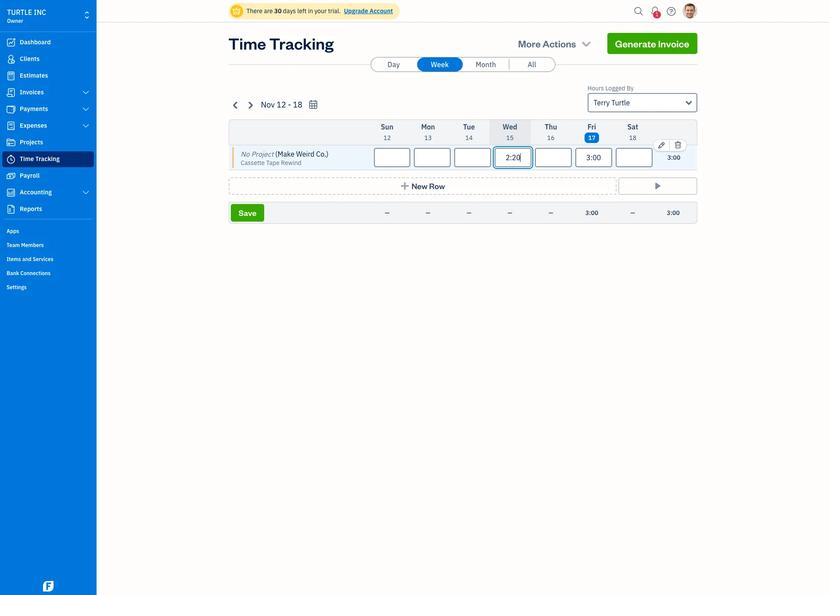 Task type: locate. For each thing, give the bounding box(es) containing it.
2 chevron large down image from the top
[[82, 122, 90, 129]]

new
[[412, 181, 428, 191]]

mon
[[421, 122, 435, 131]]

chevron large down image for accounting
[[82, 189, 90, 196]]

trial.
[[328, 7, 341, 15]]

14
[[465, 134, 473, 142]]

save
[[239, 208, 256, 218]]

fri 17
[[588, 122, 596, 142]]

0 vertical spatial 12
[[277, 100, 286, 110]]

dashboard image
[[6, 38, 16, 47]]

chevron large down image
[[82, 89, 90, 96], [82, 122, 90, 129], [82, 189, 90, 196]]

duration text field down 14
[[454, 148, 491, 167]]

invoices link
[[2, 85, 94, 101]]

time tracking down 30
[[228, 33, 334, 54]]

payroll
[[20, 172, 40, 179]]

days
[[283, 7, 296, 15]]

month
[[476, 60, 496, 69]]

accounting
[[20, 188, 52, 196]]

make
[[278, 150, 294, 158]]

generate
[[615, 37, 656, 50]]

projects link
[[2, 135, 94, 151]]

edit image
[[658, 140, 665, 151]]

chevron large down image up chevron large down icon
[[82, 89, 90, 96]]

Duration text field
[[374, 148, 411, 167], [454, 148, 491, 167], [495, 148, 531, 167], [575, 148, 612, 167]]

chevrondown image
[[580, 37, 592, 50]]

4 duration text field from the left
[[575, 148, 612, 167]]

0 horizontal spatial 12
[[277, 100, 286, 110]]

3 duration text field from the left
[[495, 148, 531, 167]]

1 horizontal spatial duration text field
[[535, 148, 572, 167]]

0 horizontal spatial tracking
[[35, 155, 60, 163]]

reports
[[20, 205, 42, 213]]

sat 18
[[627, 122, 638, 142]]

1 vertical spatial time tracking
[[20, 155, 60, 163]]

)
[[326, 150, 329, 158]]

30
[[274, 7, 282, 15]]

reports link
[[2, 201, 94, 217]]

18 inside sat 18
[[629, 134, 636, 142]]

time tracking down projects link
[[20, 155, 60, 163]]

1 vertical spatial 18
[[629, 134, 636, 142]]

duration text field down sat 18
[[616, 148, 652, 167]]

fri
[[588, 122, 596, 131]]

1
[[655, 11, 659, 18]]

duration text field down sun 12
[[374, 148, 411, 167]]

0 vertical spatial time
[[228, 33, 266, 54]]

1 vertical spatial tracking
[[35, 155, 60, 163]]

Duration text field
[[414, 148, 451, 167], [535, 148, 572, 167], [616, 148, 652, 167]]

1 horizontal spatial 12
[[383, 134, 391, 142]]

co.
[[316, 150, 326, 158]]

18 down sat
[[629, 134, 636, 142]]

chevron large down image
[[82, 106, 90, 113]]

3 duration text field from the left
[[616, 148, 652, 167]]

-
[[288, 100, 291, 110]]

1 horizontal spatial time tracking
[[228, 33, 334, 54]]

sat
[[627, 122, 638, 131]]

0 vertical spatial chevron large down image
[[82, 89, 90, 96]]

generate invoice button
[[607, 33, 697, 54]]

0 horizontal spatial 18
[[293, 100, 302, 110]]

and
[[22, 256, 31, 262]]

2 horizontal spatial duration text field
[[616, 148, 652, 167]]

projects
[[20, 138, 43, 146]]

3:00
[[667, 154, 680, 162], [585, 209, 598, 217], [667, 209, 680, 217]]

time tracking
[[228, 33, 334, 54], [20, 155, 60, 163]]

1 horizontal spatial 18
[[629, 134, 636, 142]]

turtle
[[611, 98, 630, 107]]

2 duration text field from the left
[[535, 148, 572, 167]]

tracking
[[269, 33, 334, 54], [35, 155, 60, 163]]

day link
[[371, 57, 416, 72]]

more actions button
[[510, 33, 600, 54]]

freshbooks image
[[41, 581, 55, 592]]

expenses link
[[2, 118, 94, 134]]

time right timer image
[[20, 155, 34, 163]]

18
[[293, 100, 302, 110], [629, 134, 636, 142]]

time down there
[[228, 33, 266, 54]]

wed 15
[[503, 122, 517, 142]]

chevron large down image inside invoices link
[[82, 89, 90, 96]]

duration text field down "13"
[[414, 148, 451, 167]]

0 horizontal spatial time tracking
[[20, 155, 60, 163]]

tracking inside time tracking link
[[35, 155, 60, 163]]

there are 30 days left in your trial. upgrade account
[[246, 7, 393, 15]]

6 — from the left
[[630, 209, 635, 217]]

1 vertical spatial time
[[20, 155, 34, 163]]

tue 14
[[463, 122, 475, 142]]

all
[[528, 60, 536, 69]]

0 horizontal spatial time
[[20, 155, 34, 163]]

team
[[7, 242, 20, 248]]

more
[[518, 37, 541, 50]]

plus image
[[400, 182, 410, 190]]

project image
[[6, 138, 16, 147]]

bank connections link
[[2, 266, 94, 280]]

left
[[297, 7, 307, 15]]

12 down sun
[[383, 134, 391, 142]]

1 vertical spatial chevron large down image
[[82, 122, 90, 129]]

1 — from the left
[[385, 209, 390, 217]]

chevron large down image down chevron large down icon
[[82, 122, 90, 129]]

duration text field down 15
[[495, 148, 531, 167]]

apps
[[7, 228, 19, 234]]

1 horizontal spatial time
[[228, 33, 266, 54]]

0 horizontal spatial duration text field
[[414, 148, 451, 167]]

1 chevron large down image from the top
[[82, 89, 90, 96]]

invoice
[[658, 37, 689, 50]]

invoices
[[20, 88, 44, 96]]

payroll link
[[2, 168, 94, 184]]

tracking down left
[[269, 33, 334, 54]]

17
[[588, 134, 596, 142]]

tracking down projects link
[[35, 155, 60, 163]]

apps link
[[2, 224, 94, 237]]

12
[[277, 100, 286, 110], [383, 134, 391, 142]]

chevron large down image down the payroll link
[[82, 189, 90, 196]]

terry turtle button
[[587, 93, 697, 112]]

13
[[424, 134, 432, 142]]

terry turtle
[[594, 98, 630, 107]]

duration text field down 16
[[535, 148, 572, 167]]

items and services link
[[2, 252, 94, 266]]

12 inside sun 12
[[383, 134, 391, 142]]

actions
[[543, 37, 576, 50]]

12 left -
[[277, 100, 286, 110]]

0 vertical spatial tracking
[[269, 33, 334, 54]]

tape
[[266, 159, 280, 167]]

1 vertical spatial 12
[[383, 134, 391, 142]]

18 right -
[[293, 100, 302, 110]]

all link
[[509, 57, 555, 72]]

2 vertical spatial chevron large down image
[[82, 189, 90, 196]]

3 chevron large down image from the top
[[82, 189, 90, 196]]

1 button
[[648, 2, 662, 20]]

services
[[33, 256, 53, 262]]

report image
[[6, 205, 16, 214]]

save button
[[231, 204, 264, 222]]

1 duration text field from the left
[[414, 148, 451, 167]]

duration text field down "17"
[[575, 148, 612, 167]]

bank
[[7, 270, 19, 276]]



Task type: describe. For each thing, give the bounding box(es) containing it.
delete image
[[674, 140, 682, 151]]

members
[[21, 242, 44, 248]]

go to help image
[[664, 5, 678, 18]]

owner
[[7, 18, 23, 24]]

week
[[431, 60, 449, 69]]

new row
[[412, 181, 445, 191]]

chevron large down image for invoices
[[82, 89, 90, 96]]

weird
[[296, 150, 314, 158]]

money image
[[6, 172, 16, 180]]

upgrade account link
[[342, 7, 393, 15]]

expense image
[[6, 122, 16, 130]]

dashboard link
[[2, 35, 94, 50]]

there
[[246, 7, 262, 15]]

0 vertical spatial time tracking
[[228, 33, 334, 54]]

items
[[7, 256, 21, 262]]

tue
[[463, 122, 475, 131]]

your
[[314, 7, 327, 15]]

3 — from the left
[[467, 209, 471, 217]]

accounting link
[[2, 185, 94, 201]]

project
[[251, 150, 274, 158]]

1 horizontal spatial tracking
[[269, 33, 334, 54]]

nov 12 - 18
[[261, 100, 302, 110]]

expenses
[[20, 122, 47, 129]]

estimates
[[20, 72, 48, 79]]

payments
[[20, 105, 48, 113]]

invoice image
[[6, 88, 16, 97]]

day
[[388, 60, 400, 69]]

are
[[264, 7, 273, 15]]

terry
[[594, 98, 610, 107]]

sun
[[381, 122, 393, 131]]

time tracking inside time tracking link
[[20, 155, 60, 163]]

team members
[[7, 242, 44, 248]]

client image
[[6, 55, 16, 64]]

account
[[370, 7, 393, 15]]

estimate image
[[6, 72, 16, 80]]

turtle inc owner
[[7, 8, 46, 24]]

generate invoice
[[615, 37, 689, 50]]

connections
[[20, 270, 51, 276]]

chevron large down image for expenses
[[82, 122, 90, 129]]

0 vertical spatial 18
[[293, 100, 302, 110]]

team members link
[[2, 238, 94, 251]]

1 duration text field from the left
[[374, 148, 411, 167]]

chart image
[[6, 188, 16, 197]]

by
[[627, 84, 634, 92]]

main element
[[0, 0, 118, 595]]

next week image
[[245, 100, 255, 110]]

settings
[[7, 284, 27, 291]]

new row button
[[228, 177, 616, 195]]

2 — from the left
[[426, 209, 430, 217]]

clients
[[20, 55, 40, 63]]

12 for nov
[[277, 100, 286, 110]]

previous week image
[[231, 100, 241, 110]]

upgrade
[[344, 7, 368, 15]]

hours logged by
[[587, 84, 634, 92]]

nov
[[261, 100, 275, 110]]

more actions
[[518, 37, 576, 50]]

clients link
[[2, 51, 94, 67]]

thu
[[545, 122, 557, 131]]

choose a date image
[[308, 100, 318, 110]]

4 — from the left
[[508, 209, 512, 217]]

crown image
[[232, 6, 241, 16]]

wed
[[503, 122, 517, 131]]

12 for sun
[[383, 134, 391, 142]]

dashboard
[[20, 38, 51, 46]]

(
[[275, 150, 278, 158]]

payments link
[[2, 101, 94, 117]]

inc
[[34, 8, 46, 17]]

logged
[[605, 84, 625, 92]]

no project ( make weird co. ) cassette tape rewind
[[241, 150, 329, 167]]

week link
[[417, 57, 463, 72]]

start timer image
[[653, 182, 663, 190]]

search image
[[632, 5, 646, 18]]

16
[[547, 134, 555, 142]]

no
[[241, 150, 250, 158]]

time tracking link
[[2, 151, 94, 167]]

sun 12
[[381, 122, 393, 142]]

timer image
[[6, 155, 16, 164]]

in
[[308, 7, 313, 15]]

5 — from the left
[[549, 209, 553, 217]]

rewind
[[281, 159, 301, 167]]

time inside main element
[[20, 155, 34, 163]]

mon 13
[[421, 122, 435, 142]]

cassette
[[241, 159, 265, 167]]

turtle
[[7, 8, 32, 17]]

thu 16
[[545, 122, 557, 142]]

row
[[429, 181, 445, 191]]

hours
[[587, 84, 604, 92]]

items and services
[[7, 256, 53, 262]]

2 duration text field from the left
[[454, 148, 491, 167]]

bank connections
[[7, 270, 51, 276]]

payment image
[[6, 105, 16, 114]]

month link
[[463, 57, 509, 72]]

15
[[506, 134, 514, 142]]



Task type: vqa. For each thing, say whether or not it's contained in the screenshot.
topmost Member
no



